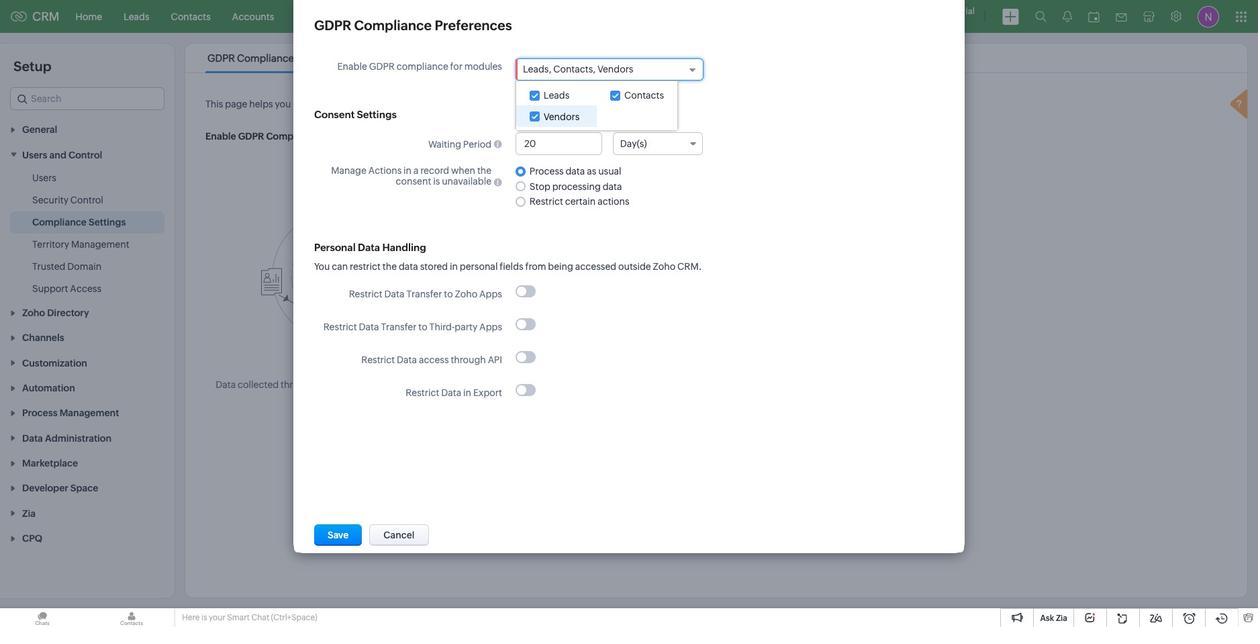 Task type: locate. For each thing, give the bounding box(es) containing it.
1 vertical spatial control
[[70, 194, 103, 205]]

0 vertical spatial and
[[473, 99, 489, 109]]

contacts up day(s)
[[624, 90, 664, 101]]

your
[[600, 99, 619, 109], [778, 99, 797, 109], [209, 613, 226, 622]]

leads link
[[113, 0, 160, 33]]

the down handling
[[383, 261, 397, 272]]

and left process
[[473, 99, 489, 109]]

1 vertical spatial users
[[32, 172, 56, 183]]

data for personal data handling
[[358, 242, 380, 253]]

0 vertical spatial through
[[451, 355, 486, 365]]

1 vertical spatial for
[[763, 99, 776, 109]]

contacts image
[[89, 608, 174, 627]]

data up restrict data transfer to third-party apps at bottom
[[384, 289, 405, 299]]

trusted domain
[[32, 261, 101, 272]]

1 vertical spatial contacts
[[624, 90, 664, 101]]

ask zia
[[1040, 614, 1067, 623]]

helps
[[249, 99, 273, 109]]

1 vertical spatial through
[[281, 379, 316, 390]]

consent
[[314, 109, 355, 120]]

to down the stored
[[444, 289, 453, 299]]

1 horizontal spatial in
[[450, 261, 458, 272]]

vendors down this page helps you decide how you want to handle, manage, and process personal data of your customers to comply with gdpr for your organization.
[[544, 111, 580, 122]]

1 vertical spatial is
[[201, 613, 207, 622]]

for right 'with'
[[763, 99, 776, 109]]

0 vertical spatial settings
[[357, 109, 397, 120]]

control up security control
[[68, 150, 102, 160]]

process data as usual
[[530, 166, 621, 177]]

crm right inside
[[666, 381, 688, 391]]

users up users link
[[22, 150, 47, 160]]

data up collection
[[359, 322, 379, 332]]

tasks link
[[330, 0, 376, 33]]

in for data
[[463, 387, 471, 398]]

manage down api
[[481, 381, 516, 391]]

outside
[[618, 261, 651, 272]]

0 vertical spatial crm
[[32, 9, 59, 23]]

personal right export
[[518, 381, 556, 391]]

restrict data access through api
[[361, 355, 502, 365]]

compliance for hipaa compliance
[[350, 52, 407, 64]]

cancel
[[384, 530, 415, 540]]

data left export
[[441, 387, 461, 398]]

0 horizontal spatial settings
[[89, 217, 126, 227]]

users up security
[[32, 172, 56, 183]]

and up users link
[[49, 150, 66, 160]]

you
[[275, 99, 291, 109], [346, 99, 362, 109]]

data
[[358, 242, 380, 253], [384, 289, 405, 299], [359, 322, 379, 332], [397, 355, 417, 365], [299, 361, 322, 373], [216, 379, 236, 390], [441, 387, 461, 398]]

0 horizontal spatial manage
[[331, 165, 366, 176]]

0 vertical spatial control
[[68, 150, 102, 160]]

0 horizontal spatial leads
[[124, 11, 149, 22]]

gdpr up hipaa
[[314, 17, 351, 33]]

stored
[[420, 261, 448, 272]]

gdpr compliance
[[207, 52, 294, 64]]

leads right home link
[[124, 11, 149, 22]]

in inside the 'manage actions in a record when the consent is unavailable'
[[404, 165, 412, 176]]

1 horizontal spatial enable
[[337, 61, 367, 72]]

data for restrict data transfer to third-party apps
[[359, 322, 379, 332]]

control inside dropdown button
[[68, 150, 102, 160]]

1 horizontal spatial crm
[[666, 381, 688, 391]]

1 vertical spatial apps
[[479, 322, 502, 332]]

this
[[205, 99, 223, 109]]

enable for enable gdpr compliance settings
[[205, 131, 236, 142]]

1 you from the left
[[275, 99, 291, 109]]

transfer down the restrict data transfer to zoho apps
[[381, 322, 417, 332]]

restrict right will at the bottom left
[[406, 387, 439, 398]]

2 you from the left
[[346, 99, 362, 109]]

transfer for zoho
[[406, 289, 442, 299]]

data left collected
[[216, 379, 236, 390]]

None text field
[[516, 133, 601, 154]]

1 horizontal spatial your
[[600, 99, 619, 109]]

1 horizontal spatial settings
[[357, 109, 397, 120]]

1 horizontal spatial of
[[589, 99, 598, 109]]

the inside the 'manage actions in a record when the consent is unavailable'
[[477, 165, 492, 176]]

users inside the users and control region
[[32, 172, 56, 183]]

fields
[[500, 261, 523, 272]]

restrict
[[350, 261, 381, 272]]

you right helps
[[275, 99, 291, 109]]

decide
[[293, 99, 323, 109]]

stop
[[530, 181, 550, 192]]

1 vertical spatial crm
[[666, 381, 688, 391]]

usual
[[598, 166, 621, 177]]

you right how
[[346, 99, 362, 109]]

leads down contacts,
[[544, 90, 570, 101]]

0 vertical spatial for
[[450, 61, 463, 72]]

enable down this
[[205, 131, 236, 142]]

0 vertical spatial in
[[404, 165, 412, 176]]

settings for consent settings
[[357, 109, 397, 120]]

for left modules
[[450, 61, 463, 72]]

through left various
[[281, 379, 316, 390]]

transfer down the stored
[[406, 289, 442, 299]]

0 vertical spatial manage
[[331, 165, 366, 176]]

in left a
[[404, 165, 412, 176]]

customers
[[621, 99, 667, 109], [590, 381, 637, 391]]

processing
[[552, 181, 601, 192]]

stop processing data
[[530, 181, 622, 192]]

0 horizontal spatial and
[[49, 150, 66, 160]]

1 horizontal spatial manage
[[481, 381, 516, 391]]

various
[[318, 379, 349, 390]]

0 horizontal spatial crm
[[32, 9, 59, 23]]

restrict down restrict
[[349, 289, 383, 299]]

1 vertical spatial transfer
[[381, 322, 417, 332]]

meetings link
[[376, 0, 438, 33]]

the
[[477, 165, 492, 176], [383, 261, 397, 272]]

users for users and control
[[22, 150, 47, 160]]

data for restrict data transfer to zoho apps
[[384, 289, 405, 299]]

gdpr compliance preferences
[[314, 17, 512, 33]]

compliance
[[354, 17, 432, 33], [237, 52, 294, 64], [350, 52, 407, 64], [266, 131, 320, 142], [32, 217, 87, 227]]

0 vertical spatial transfer
[[406, 289, 442, 299]]

is right consent
[[433, 176, 440, 187]]

signals element
[[1055, 0, 1080, 33]]

0 vertical spatial the
[[477, 165, 492, 176]]

users and control region
[[0, 167, 175, 300]]

users
[[22, 150, 47, 160], [32, 172, 56, 183]]

your left organization.
[[778, 99, 797, 109]]

control up 'compliance settings'
[[70, 194, 103, 205]]

here is your smart chat (ctrl+space)
[[182, 613, 317, 622]]

api
[[488, 355, 502, 365]]

0 vertical spatial enable
[[337, 61, 367, 72]]

settings left the handle,
[[357, 109, 397, 120]]

save button
[[314, 524, 362, 546]]

enable up how
[[337, 61, 367, 72]]

consent settings
[[314, 109, 397, 120]]

1 vertical spatial settings
[[89, 217, 126, 227]]

settings
[[357, 109, 397, 120], [89, 217, 126, 227]]

accounts
[[232, 11, 274, 22]]

compliance for gdpr compliance
[[237, 52, 294, 64]]

is
[[433, 176, 440, 187], [201, 613, 207, 622]]

being
[[548, 261, 573, 272]]

your down leads, contacts, vendors
[[600, 99, 619, 109]]

data up restrict
[[358, 242, 380, 253]]

customers left inside
[[590, 381, 637, 391]]

0 horizontal spatial enable
[[205, 131, 236, 142]]

0 vertical spatial of
[[589, 99, 598, 109]]

1 horizontal spatial you
[[346, 99, 362, 109]]

0 horizontal spatial through
[[281, 379, 316, 390]]

is right here
[[201, 613, 207, 622]]

1 vertical spatial enable
[[205, 131, 236, 142]]

zia
[[1056, 614, 1067, 623]]

2 vertical spatial personal
[[518, 381, 556, 391]]

home link
[[65, 0, 113, 33]]

calls
[[448, 11, 469, 22]]

restrict for restrict data transfer to zoho apps
[[349, 289, 383, 299]]

day(s)
[[620, 138, 647, 149]]

1 vertical spatial customers
[[590, 381, 637, 391]]

users inside users and control dropdown button
[[22, 150, 47, 160]]

0 horizontal spatial in
[[404, 165, 412, 176]]

1 vertical spatial of
[[579, 381, 588, 391]]

settings inside the users and control region
[[89, 217, 126, 227]]

create menu element
[[994, 0, 1027, 33]]

compliance for gdpr compliance preferences
[[354, 17, 432, 33]]

zoho left crm.
[[653, 261, 676, 272]]

with
[[715, 99, 734, 109]]

1 horizontal spatial through
[[451, 355, 486, 365]]

in left export
[[463, 387, 471, 398]]

meetings
[[386, 11, 427, 22]]

to left comply on the right of page
[[669, 99, 678, 109]]

restrict up data collection
[[323, 322, 357, 332]]

contacts,
[[553, 64, 596, 75]]

1 horizontal spatial for
[[763, 99, 776, 109]]

the right when
[[477, 165, 492, 176]]

in right the stored
[[450, 261, 458, 272]]

crm left home
[[32, 9, 59, 23]]

0 vertical spatial personal
[[528, 99, 566, 109]]

contacts right leads link
[[171, 11, 211, 22]]

1 vertical spatial manage
[[481, 381, 516, 391]]

1 horizontal spatial the
[[477, 165, 492, 176]]

comply
[[680, 99, 713, 109]]

data collection
[[299, 361, 373, 373]]

support access link
[[32, 282, 101, 295]]

0 horizontal spatial you
[[275, 99, 291, 109]]

chats image
[[0, 608, 85, 627]]

manage down settings
[[331, 165, 366, 176]]

1 horizontal spatial leads
[[544, 90, 570, 101]]

enable for enable gdpr compliance for modules
[[337, 61, 367, 72]]

users for users
[[32, 172, 56, 183]]

1 horizontal spatial vendors
[[598, 64, 633, 75]]

through
[[451, 355, 486, 365], [281, 379, 316, 390]]

management
[[71, 239, 129, 250]]

customers up day(s)
[[621, 99, 667, 109]]

manage for manage personal data of customers inside crm
[[481, 381, 516, 391]]

restrict for restrict data transfer to third-party apps
[[323, 322, 357, 332]]

restrict data in export
[[406, 387, 502, 398]]

enable gdpr compliance settings
[[205, 131, 358, 142]]

data up various
[[299, 361, 322, 373]]

enable gdpr compliance for modules
[[337, 61, 502, 72]]

enable
[[337, 61, 367, 72], [205, 131, 236, 142]]

settings
[[322, 131, 358, 142]]

users link
[[32, 171, 56, 184]]

smart
[[227, 613, 250, 622]]

through left api
[[451, 355, 486, 365]]

0 vertical spatial apps
[[479, 289, 502, 299]]

gdpr
[[314, 17, 351, 33], [207, 52, 235, 64], [369, 61, 395, 72], [736, 99, 762, 109], [238, 131, 264, 142]]

data
[[568, 99, 587, 109], [566, 166, 585, 177], [603, 181, 622, 192], [399, 261, 418, 272], [558, 381, 577, 391]]

help image
[[1227, 87, 1254, 124]]

2 vertical spatial in
[[463, 387, 471, 398]]

0 horizontal spatial contacts
[[171, 11, 211, 22]]

inside
[[638, 381, 665, 391]]

of
[[589, 99, 598, 109], [579, 381, 588, 391]]

0 vertical spatial zoho
[[653, 261, 676, 272]]

0 horizontal spatial vendors
[[544, 111, 580, 122]]

trial
[[958, 6, 975, 16]]

process
[[491, 99, 526, 109]]

1 horizontal spatial is
[[433, 176, 440, 187]]

setup
[[13, 58, 51, 74]]

zoho up party
[[455, 289, 477, 299]]

settings up management
[[89, 217, 126, 227]]

transfer
[[406, 289, 442, 299], [381, 322, 417, 332]]

restrict up sources
[[361, 355, 395, 365]]

territory
[[32, 239, 69, 250]]

0 vertical spatial users
[[22, 150, 47, 160]]

apps right party
[[479, 322, 502, 332]]

personal down leads,
[[528, 99, 566, 109]]

consent
[[396, 176, 431, 187]]

restrict down 'stop'
[[530, 196, 563, 207]]

is inside the 'manage actions in a record when the consent is unavailable'
[[433, 176, 440, 187]]

restrict data transfer to zoho apps
[[349, 289, 502, 299]]

data for restrict data access through api
[[397, 355, 417, 365]]

personal left fields
[[460, 261, 498, 272]]

0 horizontal spatial is
[[201, 613, 207, 622]]

your left smart
[[209, 613, 226, 622]]

1 vertical spatial zoho
[[455, 289, 477, 299]]

leads, contacts, vendors
[[523, 64, 633, 75]]

vendors right contacts,
[[598, 64, 633, 75]]

domain
[[67, 261, 101, 272]]

gdpr up this
[[207, 52, 235, 64]]

2 horizontal spatial in
[[463, 387, 471, 398]]

data up the be
[[397, 355, 417, 365]]

apps down "you can restrict the data stored in personal fields from being accessed outside zoho crm."
[[479, 289, 502, 299]]

0 vertical spatial is
[[433, 176, 440, 187]]

0 horizontal spatial the
[[383, 261, 397, 272]]

1 vertical spatial and
[[49, 150, 66, 160]]

manage inside the 'manage actions in a record when the consent is unavailable'
[[331, 165, 366, 176]]

signals image
[[1063, 11, 1072, 22]]



Task type: vqa. For each thing, say whether or not it's contained in the screenshot.
bottommost 'Enable'
yes



Task type: describe. For each thing, give the bounding box(es) containing it.
support
[[32, 283, 68, 294]]

sources
[[351, 379, 385, 390]]

collection
[[324, 361, 373, 373]]

preferences
[[435, 17, 512, 33]]

control inside region
[[70, 194, 103, 205]]

leads,
[[523, 64, 551, 75]]

access
[[70, 283, 101, 294]]

2 apps from the top
[[479, 322, 502, 332]]

to right "want"
[[387, 99, 396, 109]]

1 horizontal spatial zoho
[[653, 261, 676, 272]]

hipaa
[[318, 52, 348, 64]]

handling
[[382, 242, 426, 253]]

compliance settings link
[[32, 215, 126, 229]]

enterprise-trial upgrade
[[914, 6, 975, 26]]

profile image
[[1198, 6, 1219, 27]]

1 vertical spatial vendors
[[544, 111, 580, 122]]

Day(s) field
[[613, 132, 703, 155]]

0 horizontal spatial zoho
[[455, 289, 477, 299]]

in for actions
[[404, 165, 412, 176]]

profile element
[[1190, 0, 1227, 33]]

territory management link
[[32, 237, 129, 251]]

party
[[455, 322, 477, 332]]

0 horizontal spatial your
[[209, 613, 226, 622]]

0 vertical spatial customers
[[621, 99, 667, 109]]

modules
[[464, 61, 502, 72]]

actions
[[598, 196, 630, 207]]

contacts link
[[160, 0, 221, 33]]

process
[[530, 166, 564, 177]]

0 horizontal spatial of
[[579, 381, 588, 391]]

0 vertical spatial leads
[[124, 11, 149, 22]]

users and control button
[[0, 142, 175, 167]]

this page helps you decide how you want to handle, manage, and process personal data of your customers to comply with gdpr for your organization.
[[205, 99, 857, 109]]

and inside dropdown button
[[49, 150, 66, 160]]

gdpr compliance link
[[205, 52, 296, 64]]

restrict for restrict data in export
[[406, 387, 439, 398]]

will
[[387, 379, 402, 390]]

security control
[[32, 194, 103, 205]]

organization.
[[799, 99, 857, 109]]

upgrade
[[925, 17, 963, 26]]

hipaa compliance
[[318, 52, 407, 64]]

how
[[325, 99, 344, 109]]

compliance
[[397, 61, 448, 72]]

0 vertical spatial contacts
[[171, 11, 211, 22]]

tasks
[[341, 11, 365, 22]]

accounts link
[[221, 0, 285, 33]]

compliance inside the users and control region
[[32, 217, 87, 227]]

be
[[404, 379, 415, 390]]

unavailable
[[442, 176, 492, 187]]

users and control
[[22, 150, 102, 160]]

reports link
[[480, 0, 536, 33]]

territory management
[[32, 239, 129, 250]]

security control link
[[32, 193, 103, 207]]

1 vertical spatial leads
[[544, 90, 570, 101]]

1 horizontal spatial contacts
[[624, 90, 664, 101]]

data collected through various sources will be captured
[[216, 379, 457, 390]]

reports
[[491, 11, 525, 22]]

1 vertical spatial personal
[[460, 261, 498, 272]]

as
[[587, 166, 596, 177]]

1 vertical spatial in
[[450, 261, 458, 272]]

manage personal data of customers inside crm
[[481, 381, 688, 391]]

restrict for restrict certain actions
[[530, 196, 563, 207]]

gdpr down helps
[[238, 131, 264, 142]]

collected
[[238, 379, 279, 390]]

1 apps from the top
[[479, 289, 502, 299]]

calendar image
[[1088, 11, 1100, 22]]

home
[[76, 11, 102, 22]]

gdpr up "want"
[[369, 61, 395, 72]]

you can restrict the data stored in personal fields from being accessed outside zoho crm.
[[314, 261, 702, 272]]

1 horizontal spatial and
[[473, 99, 489, 109]]

personal
[[314, 242, 356, 253]]

1 vertical spatial the
[[383, 261, 397, 272]]

gdpr right 'with'
[[736, 99, 762, 109]]

data for restrict data in export
[[441, 387, 461, 398]]

settings for compliance settings
[[89, 217, 126, 227]]

record
[[420, 165, 449, 176]]

trusted domain link
[[32, 260, 101, 273]]

deals link
[[285, 0, 330, 33]]

restrict data transfer to third-party apps
[[323, 322, 502, 332]]

2 horizontal spatial your
[[778, 99, 797, 109]]

third-
[[429, 322, 455, 332]]

calls link
[[438, 0, 480, 33]]

export
[[473, 387, 502, 398]]

access
[[419, 355, 449, 365]]

create menu image
[[1002, 8, 1019, 25]]

trusted
[[32, 261, 65, 272]]

crm.
[[677, 261, 702, 272]]

0 vertical spatial vendors
[[598, 64, 633, 75]]

cancel button
[[369, 524, 429, 546]]

enterprise-
[[914, 6, 958, 16]]

manage for manage actions in a record when the consent is unavailable
[[331, 165, 366, 176]]

handle,
[[398, 99, 431, 109]]

transfer for third-
[[381, 322, 417, 332]]

waiting
[[428, 139, 461, 149]]

to left the third-
[[418, 322, 427, 332]]

page
[[225, 99, 247, 109]]

you
[[314, 261, 330, 272]]

restrict for restrict data access through api
[[361, 355, 395, 365]]

captured
[[417, 379, 457, 390]]

0 horizontal spatial for
[[450, 61, 463, 72]]

can
[[332, 261, 348, 272]]

hipaa compliance link
[[316, 52, 409, 64]]

restrict certain actions
[[530, 196, 630, 207]]

ask
[[1040, 614, 1054, 623]]

personal data handling
[[314, 242, 426, 253]]



